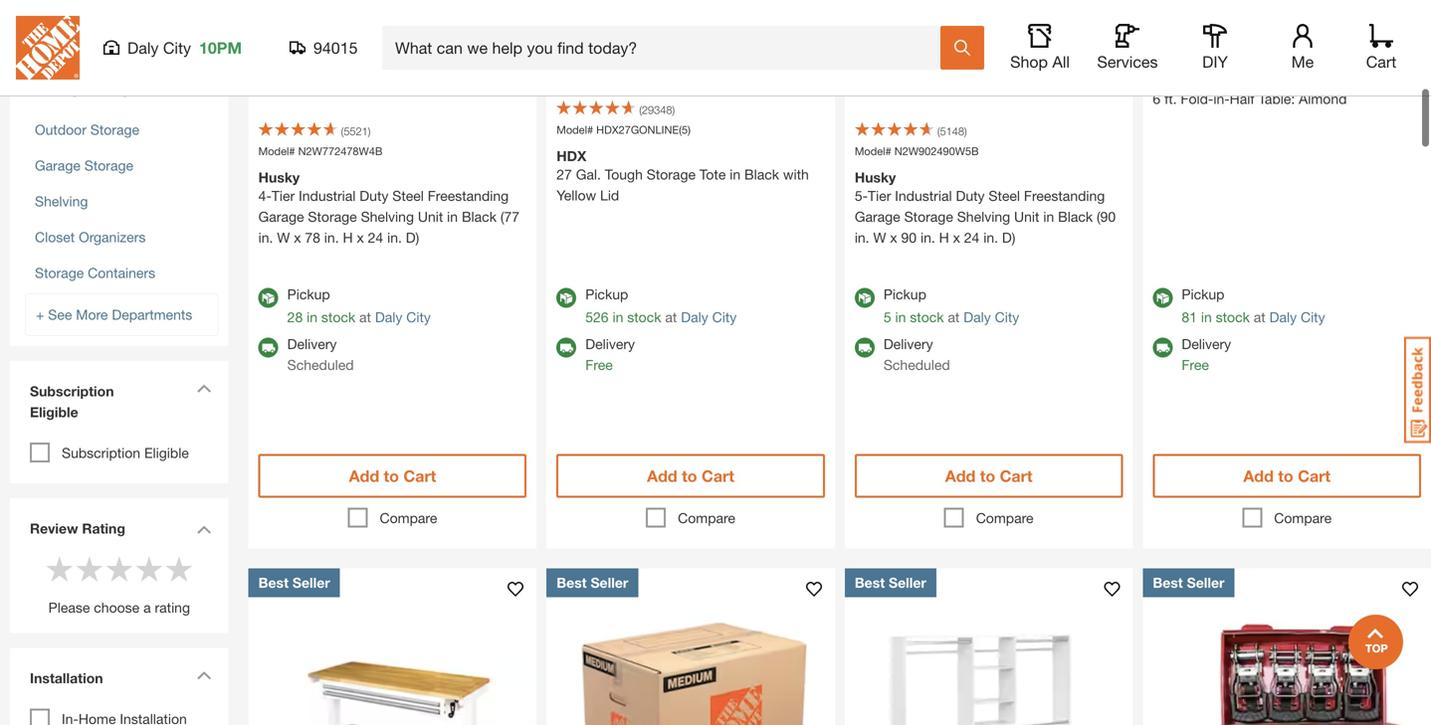 Task type: describe. For each thing, give the bounding box(es) containing it.
add for 5 in stock
[[946, 467, 976, 486]]

see
[[48, 307, 72, 323]]

in inside pickup 81 in stock at daly city
[[1202, 309, 1213, 325]]

garage for 5-
[[855, 208, 901, 225]]

departments
[[112, 307, 192, 323]]

compare for pickup 28 in stock at daly city
[[380, 510, 438, 527]]

+ see more departments link
[[25, 294, 219, 336]]

outdoor storage link
[[35, 121, 139, 138]]

model# 80454
[[1154, 48, 1224, 61]]

garage storage
[[35, 157, 133, 174]]

daly city 10pm
[[127, 38, 242, 57]]

installation link
[[20, 659, 219, 704]]

delivery scheduled for 5
[[884, 336, 951, 373]]

shelving for 5-
[[958, 208, 1011, 225]]

80454
[[1193, 48, 1224, 61]]

( for ( 5521 )
[[341, 125, 344, 138]]

caret icon image for subscription eligible
[[197, 384, 212, 393]]

$ 10 98
[[587, 46, 633, 74]]

husky 5-tier industrial duty steel freestanding garage storage shelving unit in black (90 in. w x 90 in. h x 24 in. d)
[[855, 169, 1117, 246]]

model# hdx27gonline(5)
[[557, 123, 691, 136]]

outdoor storage
[[35, 121, 139, 138]]

6
[[1154, 91, 1161, 107]]

stock for 5 in stock
[[910, 309, 945, 325]]

ft.
[[1165, 91, 1178, 107]]

best seller for ultimate 60 in. w - 96 in. w tower wall mount 6-shelf wood closet system image
[[855, 575, 927, 591]]

me button
[[1272, 24, 1335, 72]]

12 ft. x 1 in. ratchet tie-down straps with s-hook (4-pack) image
[[1144, 569, 1432, 726]]

available for pickup 526 in stock at daly city
[[646, 17, 702, 33]]

more right see
[[76, 307, 108, 323]]

28
[[287, 309, 303, 325]]

storage down storage & organization link
[[90, 121, 139, 138]]

a
[[143, 600, 151, 616]]

shelving link
[[35, 193, 88, 209]]

pickup 81 in stock at daly city
[[1182, 286, 1326, 325]]

pickup 5 in stock at daly city
[[884, 286, 1020, 325]]

in inside husky 5-tier industrial duty steel freestanding garage storage shelving unit in black (90 in. w x 90 in. h x 24 in. d)
[[1044, 208, 1055, 225]]

94015 button
[[290, 38, 358, 58]]

n2w772478w4b
[[298, 145, 383, 158]]

gal.
[[576, 166, 601, 183]]

00 inside $ save $ 1 . 00 ( 8 %)
[[681, 59, 693, 71]]

review rating link
[[30, 519, 159, 540]]

delivery for 5
[[884, 336, 934, 352]]

0 vertical spatial subscription eligible link
[[20, 371, 219, 438]]

seller for 52 in. w x 24 in. d steel 2-drawer adjustable height solid wood top workbench table in white image
[[293, 575, 330, 591]]

in-
[[1214, 91, 1230, 107]]

garage storage link
[[35, 157, 133, 174]]

4 add from the left
[[1244, 467, 1274, 486]]

hdx27gonline(5)
[[597, 123, 691, 136]]

city for pickup 5 in stock at daly city
[[995, 309, 1020, 325]]

fold-
[[1181, 91, 1214, 107]]

more options available for husky 5-tier industrial duty steel freestanding garage storage shelving unit in black (90 in. w x 90 in. h x 24 in. d)
[[855, 17, 1000, 33]]

$ right the 'save'
[[666, 59, 672, 71]]

add to cart button for 526 in stock
[[557, 454, 825, 498]]

shop
[[1011, 52, 1049, 71]]

cart for pickup 5 in stock at daly city
[[1000, 467, 1033, 486]]

6 ft. fold-in-half table: almond
[[1154, 91, 1348, 107]]

model# n2w902490w5b
[[855, 145, 979, 158]]

4 add to cart button from the left
[[1154, 454, 1422, 498]]

cart for pickup 526 in stock at daly city
[[702, 467, 735, 486]]

5
[[884, 309, 892, 325]]

cart link
[[1360, 24, 1404, 72]]

seller for 21 in. l x 15 in. w x 16 in. d medium moving box with handles image
[[591, 575, 629, 591]]

review rating
[[30, 521, 125, 537]]

( 5521 )
[[341, 125, 371, 138]]

storage inside husky 4-tier industrial duty steel freestanding garage storage shelving unit in black (77 in. w x 78 in. h x 24 in. d)
[[308, 208, 357, 225]]

3 x from the left
[[891, 229, 898, 246]]

0 horizontal spatial garage
[[35, 157, 81, 174]]

cart for pickup 28 in stock at daly city
[[404, 467, 436, 486]]

pickup 28 in stock at daly city
[[287, 286, 431, 325]]

almond
[[1300, 91, 1348, 107]]

scheduled for 28
[[287, 357, 354, 373]]

3 star symbol image from the left
[[164, 554, 194, 584]]

5521
[[344, 125, 368, 138]]

4-
[[259, 188, 272, 204]]

daly for pickup 28 in stock at daly city
[[375, 309, 403, 325]]

1 horizontal spatial .
[[949, 64, 952, 76]]

rating
[[155, 600, 190, 616]]

%)
[[705, 59, 719, 71]]

steel for pickup 28 in stock at daly city
[[393, 188, 424, 204]]

model# for model# n2w902490w5b
[[855, 145, 892, 158]]

city for pickup 81 in stock at daly city
[[1301, 309, 1326, 325]]

compare for pickup 526 in stock at daly city
[[678, 510, 736, 527]]

( inside $ save $ 1 . 00 ( 8 %)
[[696, 59, 699, 71]]

0 horizontal spatial shelving
[[35, 193, 88, 209]]

expert installation available for husky 4-tier industrial duty steel freestanding garage storage shelving unit in black (77 in. w x 78 in. h x 24 in. d)
[[259, 42, 403, 55]]

black for husky 4-tier industrial duty steel freestanding garage storage shelving unit in black (77 in. w x 78 in. h x 24 in. d)
[[462, 208, 497, 225]]

(77
[[501, 208, 520, 225]]

add to cart button for 28 in stock
[[259, 454, 527, 498]]

3 in. from the left
[[387, 229, 402, 246]]

29348
[[642, 103, 673, 116]]

closet organizers link
[[35, 229, 146, 245]]

closet organizers
[[35, 229, 146, 245]]

in inside pickup 28 in stock at daly city
[[307, 309, 318, 325]]

daly city link for pickup 81 in stock at daly city
[[1270, 309, 1326, 325]]

diy
[[1203, 52, 1229, 71]]

1
[[672, 59, 678, 71]]

) for husky 5-tier industrial duty steel freestanding garage storage shelving unit in black (90 in. w x 90 in. h x 24 in. d)
[[965, 125, 968, 138]]

to for 28 in stock
[[384, 467, 399, 486]]

pickup for 28
[[287, 286, 330, 303]]

me
[[1292, 52, 1315, 71]]

6 in. from the left
[[984, 229, 999, 246]]

garage for 4-
[[259, 208, 304, 225]]

compare for pickup 5 in stock at daly city
[[977, 510, 1034, 527]]

unit for pickup 5 in stock at daly city
[[1015, 208, 1040, 225]]

choose
[[94, 600, 140, 616]]

tote
[[700, 166, 726, 183]]

storage down outdoor storage link on the left top of page
[[84, 157, 133, 174]]

shop all
[[1011, 52, 1070, 71]]

with
[[784, 166, 809, 183]]

24 for 78
[[368, 229, 384, 246]]

model# n2w772478w4b
[[259, 145, 383, 158]]

eligible for subscription eligible link to the bottom
[[144, 445, 189, 461]]

81
[[1182, 309, 1198, 325]]

please
[[48, 600, 90, 616]]

2 more options available link from the left
[[557, 15, 825, 36]]

tier for 5-
[[868, 188, 892, 204]]

storage & organization link
[[30, 78, 209, 99]]

best seller for 21 in. l x 15 in. w x 16 in. d medium moving box with handles image
[[557, 575, 629, 591]]

+ see more departments
[[36, 307, 192, 323]]

stock for 81 in stock
[[1217, 309, 1251, 325]]

more for pickup 526 in stock at daly city
[[557, 17, 589, 33]]

n2w902490w5b
[[895, 145, 979, 158]]

24 for 90
[[965, 229, 980, 246]]

the home depot logo image
[[16, 16, 80, 80]]

90
[[902, 229, 917, 246]]

h for 78
[[343, 229, 353, 246]]

2 star symbol image from the left
[[75, 554, 104, 584]]

1 star symbol image from the left
[[104, 554, 134, 584]]

tier for 4-
[[272, 188, 295, 204]]

8
[[699, 59, 705, 71]]

yellow
[[557, 187, 597, 203]]

( 29348 )
[[640, 103, 675, 116]]

hdx
[[557, 148, 587, 164]]

available shipping image for 526 in stock
[[557, 338, 577, 358]]

4 to from the left
[[1279, 467, 1294, 486]]

storage & organization
[[35, 80, 190, 97]]

options for husky 4-tier industrial duty steel freestanding garage storage shelving unit in black (77 in. w x 78 in. h x 24 in. d)
[[294, 17, 344, 33]]

best seller for 52 in. w x 24 in. d steel 2-drawer adjustable height solid wood top workbench table in white image
[[259, 575, 330, 591]]

best for the 12 ft. x 1 in. ratchet tie-down straps with s-hook (4-pack) "image"
[[1154, 575, 1184, 591]]

available for pickup image for 81 in stock
[[1154, 288, 1173, 308]]

What can we help you find today? search field
[[395, 27, 940, 69]]

diy button
[[1184, 24, 1248, 72]]

black for husky 5-tier industrial duty steel freestanding garage storage shelving unit in black (90 in. w x 90 in. h x 24 in. d)
[[1059, 208, 1094, 225]]

city for pickup 526 in stock at daly city
[[713, 309, 737, 325]]

subscription eligible for top subscription eligible link
[[30, 383, 114, 421]]

1 horizontal spatial 00
[[952, 64, 965, 76]]

husky for 4-
[[259, 169, 300, 186]]

10pm
[[199, 38, 242, 57]]

$ 389 . 00
[[925, 64, 965, 76]]

daly for pickup 526 in stock at daly city
[[681, 309, 709, 325]]

half
[[1230, 91, 1255, 107]]

daly city link for pickup 5 in stock at daly city
[[964, 309, 1020, 325]]

daly for pickup 5 in stock at daly city
[[964, 309, 992, 325]]

2 star symbol image from the left
[[134, 554, 164, 584]]

2 more options available from the left
[[557, 17, 702, 33]]

tough
[[605, 166, 643, 183]]

w for 78
[[277, 229, 290, 246]]

options for husky 5-tier industrial duty steel freestanding garage storage shelving unit in black (90 in. w x 90 in. h x 24 in. d)
[[891, 17, 940, 33]]

daly up organization
[[127, 38, 159, 57]]



Task type: vqa. For each thing, say whether or not it's contained in the screenshot.
left 'available'
no



Task type: locate. For each thing, give the bounding box(es) containing it.
storage containers link
[[35, 265, 155, 281]]

4 stock from the left
[[1217, 309, 1251, 325]]

black
[[745, 166, 780, 183], [462, 208, 497, 225], [1059, 208, 1094, 225]]

tier inside husky 4-tier industrial duty steel freestanding garage storage shelving unit in black (77 in. w x 78 in. h x 24 in. d)
[[272, 188, 295, 204]]

0 horizontal spatial unit
[[418, 208, 443, 225]]

delivery free for 81
[[1182, 336, 1232, 373]]

stock
[[322, 309, 356, 325], [628, 309, 662, 325], [910, 309, 945, 325], [1217, 309, 1251, 325]]

2 horizontal spatial available shipping image
[[1154, 338, 1173, 358]]

6 ft. fold-in-half table: almond link
[[1154, 73, 1422, 109]]

1 husky from the left
[[259, 169, 300, 186]]

scheduled
[[287, 357, 354, 373], [884, 357, 951, 373]]

d) for pickup 28 in stock at daly city
[[406, 229, 419, 246]]

2 pickup from the left
[[586, 286, 629, 303]]

0 horizontal spatial duty
[[360, 188, 389, 204]]

available shipping image
[[557, 338, 577, 358], [855, 338, 875, 358], [1154, 338, 1173, 358]]

closet
[[35, 229, 75, 245]]

2 freestanding from the left
[[1025, 188, 1106, 204]]

2 expert from the left
[[855, 42, 889, 55]]

0 horizontal spatial delivery free
[[586, 336, 635, 373]]

at for 81 in stock
[[1254, 309, 1266, 325]]

1 horizontal spatial free
[[1182, 357, 1210, 373]]

daly city link for pickup 526 in stock at daly city
[[681, 309, 737, 325]]

pickup inside pickup 81 in stock at daly city
[[1182, 286, 1225, 303]]

industrial up 90
[[895, 188, 953, 204]]

1 x from the left
[[294, 229, 301, 246]]

add to cart
[[349, 467, 436, 486], [647, 467, 735, 486], [946, 467, 1033, 486], [1244, 467, 1331, 486]]

expert installation available up 389
[[855, 42, 1000, 55]]

3 add to cart button from the left
[[855, 454, 1124, 498]]

1 horizontal spatial shelving
[[361, 208, 414, 225]]

1 to from the left
[[384, 467, 399, 486]]

pickup up 5
[[884, 286, 927, 303]]

2 steel from the left
[[989, 188, 1021, 204]]

ultimate 60 in. w - 96 in. w tower wall mount 6-shelf wood closet system image
[[845, 569, 1134, 726]]

subscription eligible link
[[20, 371, 219, 438], [62, 445, 189, 461]]

00 right 389
[[952, 64, 965, 76]]

1 horizontal spatial black
[[745, 166, 780, 183]]

2 available shipping image from the left
[[855, 338, 875, 358]]

available for pickup image left pickup 5 in stock at daly city
[[855, 288, 875, 308]]

3 best from the left
[[855, 575, 885, 591]]

1 free from the left
[[586, 357, 613, 373]]

eligible for top subscription eligible link
[[30, 404, 78, 421]]

installation for husky 5-tier industrial duty steel freestanding garage storage shelving unit in black (90 in. w x 90 in. h x 24 in. d)
[[892, 42, 950, 55]]

52 in. w x 24 in. d steel 2-drawer adjustable height solid wood top workbench table in white image
[[249, 569, 537, 726]]

1 horizontal spatial 24
[[965, 229, 980, 246]]

expert right 10pm
[[259, 42, 293, 55]]

industrial
[[299, 188, 356, 204], [895, 188, 953, 204]]

daly right 28
[[375, 309, 403, 325]]

stock for 526 in stock
[[628, 309, 662, 325]]

24 inside husky 5-tier industrial duty steel freestanding garage storage shelving unit in black (90 in. w x 90 in. h x 24 in. d)
[[965, 229, 980, 246]]

10
[[593, 46, 620, 74]]

please choose a rating
[[48, 600, 190, 616]]

1 best seller from the left
[[259, 575, 330, 591]]

3 add to cart from the left
[[946, 467, 1033, 486]]

storage down closet
[[35, 265, 84, 281]]

options up 98
[[593, 17, 642, 33]]

1 horizontal spatial delivery free
[[1182, 336, 1232, 373]]

city inside pickup 28 in stock at daly city
[[407, 309, 431, 325]]

available for pickup 28 in stock at daly city
[[347, 17, 403, 33]]

delivery down 526
[[586, 336, 635, 352]]

services button
[[1096, 24, 1160, 72]]

subscription down see
[[30, 383, 114, 400]]

shelving inside husky 4-tier industrial duty steel freestanding garage storage shelving unit in black (77 in. w x 78 in. h x 24 in. d)
[[361, 208, 414, 225]]

2 vertical spatial caret icon image
[[197, 671, 212, 680]]

98
[[620, 50, 633, 63]]

duty inside husky 5-tier industrial duty steel freestanding garage storage shelving unit in black (90 in. w x 90 in. h x 24 in. d)
[[956, 188, 985, 204]]

industrial inside husky 4-tier industrial duty steel freestanding garage storage shelving unit in black (77 in. w x 78 in. h x 24 in. d)
[[299, 188, 356, 204]]

delivery free down 526
[[586, 336, 635, 373]]

0 horizontal spatial options
[[294, 17, 344, 33]]

delivery scheduled for 28
[[287, 336, 354, 373]]

installation up 5521
[[296, 42, 353, 55]]

1 stock from the left
[[322, 309, 356, 325]]

in right tote
[[730, 166, 741, 183]]

1 horizontal spatial d)
[[1003, 229, 1016, 246]]

at right 28
[[360, 309, 371, 325]]

x right 78 at the top
[[357, 229, 364, 246]]

city inside pickup 81 in stock at daly city
[[1301, 309, 1326, 325]]

garage down the 4- at left top
[[259, 208, 304, 225]]

unit for pickup 28 in stock at daly city
[[418, 208, 443, 225]]

1 vertical spatial caret icon image
[[197, 526, 212, 535]]

unit left (90
[[1015, 208, 1040, 225]]

at inside pickup 5 in stock at daly city
[[948, 309, 960, 325]]

0 horizontal spatial w
[[277, 229, 290, 246]]

expert up 349
[[855, 42, 889, 55]]

1 expert installation available from the left
[[259, 42, 403, 55]]

1 duty from the left
[[360, 188, 389, 204]]

daly for pickup 81 in stock at daly city
[[1270, 309, 1298, 325]]

shelving inside husky 5-tier industrial duty steel freestanding garage storage shelving unit in black (90 in. w x 90 in. h x 24 in. d)
[[958, 208, 1011, 225]]

pickup 526 in stock at daly city
[[586, 286, 737, 325]]

24 inside husky 4-tier industrial duty steel freestanding garage storage shelving unit in black (77 in. w x 78 in. h x 24 in. d)
[[368, 229, 384, 246]]

add
[[349, 467, 380, 486], [647, 467, 678, 486], [946, 467, 976, 486], [1244, 467, 1274, 486]]

4 delivery from the left
[[1182, 336, 1232, 352]]

freestanding
[[428, 188, 509, 204], [1025, 188, 1106, 204]]

00
[[681, 59, 693, 71], [952, 64, 965, 76]]

stock inside pickup 526 in stock at daly city
[[628, 309, 662, 325]]

industrial inside husky 5-tier industrial duty steel freestanding garage storage shelving unit in black (90 in. w x 90 in. h x 24 in. d)
[[895, 188, 953, 204]]

duty for 90
[[956, 188, 985, 204]]

in
[[730, 166, 741, 183], [447, 208, 458, 225], [1044, 208, 1055, 225], [307, 309, 318, 325], [613, 309, 624, 325], [896, 309, 907, 325], [1202, 309, 1213, 325]]

d) inside husky 4-tier industrial duty steel freestanding garage storage shelving unit in black (77 in. w x 78 in. h x 24 in. d)
[[406, 229, 419, 246]]

h inside husky 5-tier industrial duty steel freestanding garage storage shelving unit in black (90 in. w x 90 in. h x 24 in. d)
[[940, 229, 950, 246]]

4 pickup from the left
[[1182, 286, 1225, 303]]

1 at from the left
[[360, 309, 371, 325]]

available shipping image
[[259, 338, 278, 358]]

in. up pickup 28 in stock at daly city
[[387, 229, 402, 246]]

0 horizontal spatial free
[[586, 357, 613, 373]]

3 at from the left
[[948, 309, 960, 325]]

pickup
[[287, 286, 330, 303], [586, 286, 629, 303], [884, 286, 927, 303], [1182, 286, 1225, 303]]

1 expert from the left
[[259, 42, 293, 55]]

$
[[638, 42, 644, 55], [587, 50, 593, 63], [666, 59, 672, 71], [925, 64, 931, 76]]

tier inside husky 5-tier industrial duty steel freestanding garage storage shelving unit in black (90 in. w x 90 in. h x 24 in. d)
[[868, 188, 892, 204]]

in inside pickup 526 in stock at daly city
[[613, 309, 624, 325]]

delivery scheduled
[[287, 336, 354, 373], [884, 336, 951, 373]]

subscription
[[30, 383, 114, 400], [62, 445, 141, 461]]

2 husky from the left
[[855, 169, 897, 186]]

1 horizontal spatial delivery scheduled
[[884, 336, 951, 373]]

free for 526
[[586, 357, 613, 373]]

caret icon image inside subscription eligible link
[[197, 384, 212, 393]]

lid
[[601, 187, 620, 203]]

organization
[[105, 80, 190, 97]]

2 stock from the left
[[628, 309, 662, 325]]

4 best seller from the left
[[1154, 575, 1225, 591]]

in right 526
[[613, 309, 624, 325]]

husky 4-tier industrial duty steel freestanding garage storage shelving unit in black (77 in. w x 78 in. h x 24 in. d)
[[259, 169, 520, 246]]

freestanding up (77
[[428, 188, 509, 204]]

3 stock from the left
[[910, 309, 945, 325]]

2 in. from the left
[[324, 229, 339, 246]]

more options available link for husky 4-tier industrial duty steel freestanding garage storage shelving unit in black (77 in. w x 78 in. h x 24 in. d)
[[259, 15, 527, 36]]

1 horizontal spatial garage
[[259, 208, 304, 225]]

1 tier from the left
[[272, 188, 295, 204]]

to
[[384, 467, 399, 486], [682, 467, 698, 486], [981, 467, 996, 486], [1279, 467, 1294, 486]]

in right 28
[[307, 309, 318, 325]]

in inside husky 4-tier industrial duty steel freestanding garage storage shelving unit in black (77 in. w x 78 in. h x 24 in. d)
[[447, 208, 458, 225]]

in inside pickup 5 in stock at daly city
[[896, 309, 907, 325]]

feedback link image
[[1405, 337, 1432, 444]]

more for pickup 5 in stock at daly city
[[855, 17, 887, 33]]

2 h from the left
[[940, 229, 950, 246]]

4 available for pickup image from the left
[[1154, 288, 1173, 308]]

at right 526
[[666, 309, 677, 325]]

more options available up 98
[[557, 17, 702, 33]]

0 horizontal spatial expert
[[259, 42, 293, 55]]

black inside husky 5-tier industrial duty steel freestanding garage storage shelving unit in black (90 in. w x 90 in. h x 24 in. d)
[[1059, 208, 1094, 225]]

at inside pickup 526 in stock at daly city
[[666, 309, 677, 325]]

eligible inside subscription eligible link
[[30, 404, 78, 421]]

4 daly city link from the left
[[1270, 309, 1326, 325]]

(90
[[1097, 208, 1117, 225]]

black inside husky 4-tier industrial duty steel freestanding garage storage shelving unit in black (77 in. w x 78 in. h x 24 in. d)
[[462, 208, 497, 225]]

1 steel from the left
[[393, 188, 424, 204]]

78
[[305, 229, 321, 246]]

stock inside pickup 5 in stock at daly city
[[910, 309, 945, 325]]

black inside hdx 27 gal. tough storage tote in black with yellow lid
[[745, 166, 780, 183]]

1 horizontal spatial more options available link
[[557, 15, 825, 36]]

1 horizontal spatial w
[[874, 229, 887, 246]]

1 horizontal spatial husky
[[855, 169, 897, 186]]

5148
[[941, 125, 965, 138]]

3 pickup from the left
[[884, 286, 927, 303]]

1 add to cart button from the left
[[259, 454, 527, 498]]

best for 52 in. w x 24 in. d steel 2-drawer adjustable height solid wood top workbench table in white image
[[259, 575, 289, 591]]

24 right 90
[[965, 229, 980, 246]]

delivery free for 526
[[586, 336, 635, 373]]

black left with
[[745, 166, 780, 183]]

add for 28 in stock
[[349, 467, 380, 486]]

at right 81
[[1254, 309, 1266, 325]]

0 horizontal spatial more options available
[[259, 17, 403, 33]]

1 available shipping image from the left
[[557, 338, 577, 358]]

shelving for 4-
[[361, 208, 414, 225]]

pickup inside pickup 28 in stock at daly city
[[287, 286, 330, 303]]

installation for husky 4-tier industrial duty steel freestanding garage storage shelving unit in black (77 in. w x 78 in. h x 24 in. d)
[[296, 42, 353, 55]]

available for pickup image for 28 in stock
[[259, 288, 278, 308]]

more options available up 389
[[855, 17, 1000, 33]]

4 in. from the left
[[855, 229, 870, 246]]

in right 5
[[896, 309, 907, 325]]

2 duty from the left
[[956, 188, 985, 204]]

steel
[[393, 188, 424, 204], [989, 188, 1021, 204]]

freestanding inside husky 4-tier industrial duty steel freestanding garage storage shelving unit in black (77 in. w x 78 in. h x 24 in. d)
[[428, 188, 509, 204]]

4 at from the left
[[1254, 309, 1266, 325]]

0 vertical spatial subscription
[[30, 383, 114, 400]]

4 seller from the left
[[1188, 575, 1225, 591]]

table:
[[1259, 91, 1296, 107]]

storage up 90
[[905, 208, 954, 225]]

2 daly city link from the left
[[681, 309, 737, 325]]

in. down 5- at the top right
[[855, 229, 870, 246]]

in. up pickup 5 in stock at daly city
[[984, 229, 999, 246]]

in right 81
[[1202, 309, 1213, 325]]

2 horizontal spatial options
[[891, 17, 940, 33]]

3 delivery from the left
[[884, 336, 934, 352]]

3 seller from the left
[[889, 575, 927, 591]]

model# for model# hdx27gonline(5)
[[557, 123, 594, 136]]

0 horizontal spatial installation
[[30, 670, 103, 687]]

2 tier from the left
[[868, 188, 892, 204]]

2 horizontal spatial garage
[[855, 208, 901, 225]]

0 horizontal spatial 00
[[681, 59, 693, 71]]

349
[[867, 67, 907, 95]]

shop all button
[[1009, 24, 1072, 72]]

1 unit from the left
[[418, 208, 443, 225]]

freestanding for (90
[[1025, 188, 1106, 204]]

.
[[678, 59, 681, 71], [949, 64, 952, 76]]

more options available link up the 'shop' at the right of the page
[[855, 15, 1124, 36]]

in inside hdx 27 gal. tough storage tote in black with yellow lid
[[730, 166, 741, 183]]

2 horizontal spatial installation
[[892, 42, 950, 55]]

storage inside hdx 27 gal. tough storage tote in black with yellow lid
[[647, 166, 696, 183]]

2 horizontal spatial )
[[965, 125, 968, 138]]

0 horizontal spatial .
[[678, 59, 681, 71]]

in left (77
[[447, 208, 458, 225]]

1 w from the left
[[277, 229, 290, 246]]

0 horizontal spatial eligible
[[30, 404, 78, 421]]

2 d) from the left
[[1003, 229, 1016, 246]]

add to cart button for 5 in stock
[[855, 454, 1124, 498]]

0 horizontal spatial black
[[462, 208, 497, 225]]

1 delivery from the left
[[287, 336, 337, 352]]

daly
[[127, 38, 159, 57], [375, 309, 403, 325], [681, 309, 709, 325], [964, 309, 992, 325], [1270, 309, 1298, 325]]

outdoor
[[35, 121, 87, 138]]

526
[[586, 309, 609, 325]]

free down 81
[[1182, 357, 1210, 373]]

( up n2w772478w4b
[[341, 125, 344, 138]]

21 in. l x 15 in. w x 16 in. d medium moving box with handles image
[[547, 569, 835, 726]]

seller for the 12 ft. x 1 in. ratchet tie-down straps with s-hook (4-pack) "image"
[[1188, 575, 1225, 591]]

2 compare from the left
[[678, 510, 736, 527]]

d) up pickup 28 in stock at daly city
[[406, 229, 419, 246]]

0 horizontal spatial delivery scheduled
[[287, 336, 354, 373]]

1 delivery scheduled from the left
[[287, 336, 354, 373]]

in. right 78 at the top
[[324, 229, 339, 246]]

0 horizontal spatial scheduled
[[287, 357, 354, 373]]

3 add from the left
[[946, 467, 976, 486]]

&
[[91, 80, 101, 97]]

best seller for the 12 ft. x 1 in. ratchet tie-down straps with s-hook (4-pack) "image"
[[1154, 575, 1225, 591]]

available for pickup image for 526 in stock
[[557, 288, 577, 308]]

2 caret icon image from the top
[[197, 526, 212, 535]]

more options available for husky 4-tier industrial duty steel freestanding garage storage shelving unit in black (77 in. w x 78 in. h x 24 in. d)
[[259, 17, 403, 33]]

w inside husky 4-tier industrial duty steel freestanding garage storage shelving unit in black (77 in. w x 78 in. h x 24 in. d)
[[277, 229, 290, 246]]

1 horizontal spatial steel
[[989, 188, 1021, 204]]

husky for 5-
[[855, 169, 897, 186]]

2 horizontal spatial more options available
[[855, 17, 1000, 33]]

best for 21 in. l x 15 in. w x 16 in. d medium moving box with handles image
[[557, 575, 587, 591]]

h inside husky 4-tier industrial duty steel freestanding garage storage shelving unit in black (77 in. w x 78 in. h x 24 in. d)
[[343, 229, 353, 246]]

2 free from the left
[[1182, 357, 1210, 373]]

duty for 78
[[360, 188, 389, 204]]

in.
[[259, 229, 273, 246], [324, 229, 339, 246], [387, 229, 402, 246], [855, 229, 870, 246], [921, 229, 936, 246], [984, 229, 999, 246]]

subscription for subscription eligible link to the bottom
[[62, 445, 141, 461]]

installation up 389
[[892, 42, 950, 55]]

pickup inside pickup 526 in stock at daly city
[[586, 286, 629, 303]]

2 expert installation available from the left
[[855, 42, 1000, 55]]

0 horizontal spatial )
[[368, 125, 371, 138]]

( left %)
[[696, 59, 699, 71]]

0 horizontal spatial more options available link
[[259, 15, 527, 36]]

1 24 from the left
[[368, 229, 384, 246]]

w for 90
[[874, 229, 887, 246]]

organizers
[[79, 229, 146, 245]]

husky inside husky 4-tier industrial duty steel freestanding garage storage shelving unit in black (77 in. w x 78 in. h x 24 in. d)
[[259, 169, 300, 186]]

more for pickup 28 in stock at daly city
[[259, 17, 291, 33]]

subscription eligible link down + see more departments link in the left top of the page
[[20, 371, 219, 438]]

caret icon image
[[197, 384, 212, 393], [197, 526, 212, 535], [197, 671, 212, 680]]

1 horizontal spatial installation
[[296, 42, 353, 55]]

2 add to cart button from the left
[[557, 454, 825, 498]]

1 vertical spatial eligible
[[144, 445, 189, 461]]

2 delivery scheduled from the left
[[884, 336, 951, 373]]

scheduled down 5
[[884, 357, 951, 373]]

industrial for 78
[[299, 188, 356, 204]]

1 h from the left
[[343, 229, 353, 246]]

0 horizontal spatial freestanding
[[428, 188, 509, 204]]

stock inside pickup 81 in stock at daly city
[[1217, 309, 1251, 325]]

industrial for 90
[[895, 188, 953, 204]]

4 best from the left
[[1154, 575, 1184, 591]]

1 pickup from the left
[[287, 286, 330, 303]]

1 horizontal spatial expert installation available
[[855, 42, 1000, 55]]

subscription eligible for subscription eligible link to the bottom
[[62, 445, 189, 461]]

5 in. from the left
[[921, 229, 936, 246]]

4 compare from the left
[[1275, 510, 1332, 527]]

3 more options available link from the left
[[855, 15, 1124, 36]]

steel inside husky 5-tier industrial duty steel freestanding garage storage shelving unit in black (90 in. w x 90 in. h x 24 in. d)
[[989, 188, 1021, 204]]

daly inside pickup 81 in stock at daly city
[[1270, 309, 1298, 325]]

2 options from the left
[[593, 17, 642, 33]]

0 horizontal spatial 24
[[368, 229, 384, 246]]

containers
[[88, 265, 155, 281]]

1 vertical spatial subscription
[[62, 445, 141, 461]]

at inside pickup 28 in stock at daly city
[[360, 309, 371, 325]]

industrial up 78 at the top
[[299, 188, 356, 204]]

at
[[360, 309, 371, 325], [666, 309, 677, 325], [948, 309, 960, 325], [1254, 309, 1266, 325]]

unit inside husky 5-tier industrial duty steel freestanding garage storage shelving unit in black (90 in. w x 90 in. h x 24 in. d)
[[1015, 208, 1040, 225]]

389
[[931, 64, 949, 76]]

1 more options available link from the left
[[259, 15, 527, 36]]

expert installation available for husky 5-tier industrial duty steel freestanding garage storage shelving unit in black (90 in. w x 90 in. h x 24 in. d)
[[855, 42, 1000, 55]]

available shipping image for 5 in stock
[[855, 338, 875, 358]]

) up n2w902490w5b
[[965, 125, 968, 138]]

2 horizontal spatial shelving
[[958, 208, 1011, 225]]

daly inside pickup 28 in stock at daly city
[[375, 309, 403, 325]]

stock for 28 in stock
[[322, 309, 356, 325]]

0 vertical spatial caret icon image
[[197, 384, 212, 393]]

$ save $ 1 . 00 ( 8 %)
[[638, 42, 719, 71]]

more options available link for husky 5-tier industrial duty steel freestanding garage storage shelving unit in black (90 in. w x 90 in. h x 24 in. d)
[[855, 15, 1124, 36]]

0 horizontal spatial expert installation available
[[259, 42, 403, 55]]

2 horizontal spatial more options available link
[[855, 15, 1124, 36]]

1 horizontal spatial tier
[[868, 188, 892, 204]]

star symbol image up please
[[45, 554, 75, 584]]

unit inside husky 4-tier industrial duty steel freestanding garage storage shelving unit in black (77 in. w x 78 in. h x 24 in. d)
[[418, 208, 443, 225]]

1 horizontal spatial options
[[593, 17, 642, 33]]

stock right 28
[[322, 309, 356, 325]]

department link
[[20, 28, 219, 69]]

more up 94015 button
[[259, 17, 291, 33]]

1 industrial from the left
[[299, 188, 356, 204]]

installation down please
[[30, 670, 103, 687]]

model# for model# n2w772478w4b
[[259, 145, 295, 158]]

caret icon image inside installation link
[[197, 671, 212, 680]]

available for pickup image
[[259, 288, 278, 308], [557, 288, 577, 308], [855, 288, 875, 308], [1154, 288, 1173, 308]]

unit left (77
[[418, 208, 443, 225]]

1 vertical spatial subscription eligible
[[62, 445, 189, 461]]

best
[[259, 575, 289, 591], [557, 575, 587, 591], [855, 575, 885, 591], [1154, 575, 1184, 591]]

2 x from the left
[[357, 229, 364, 246]]

0 vertical spatial subscription eligible
[[30, 383, 114, 421]]

steel inside husky 4-tier industrial duty steel freestanding garage storage shelving unit in black (77 in. w x 78 in. h x 24 in. d)
[[393, 188, 424, 204]]

freestanding inside husky 5-tier industrial duty steel freestanding garage storage shelving unit in black (90 in. w x 90 in. h x 24 in. d)
[[1025, 188, 1106, 204]]

garage down outdoor
[[35, 157, 81, 174]]

1 horizontal spatial eligible
[[144, 445, 189, 461]]

2 industrial from the left
[[895, 188, 953, 204]]

duty down n2w772478w4b
[[360, 188, 389, 204]]

1 horizontal spatial industrial
[[895, 188, 953, 204]]

services
[[1098, 52, 1159, 71]]

available
[[347, 17, 403, 33], [646, 17, 702, 33], [944, 17, 1000, 33], [356, 42, 403, 55], [953, 42, 1000, 55]]

freestanding for (77
[[428, 188, 509, 204]]

4 x from the left
[[954, 229, 961, 246]]

free for 81
[[1182, 357, 1210, 373]]

1 horizontal spatial h
[[940, 229, 950, 246]]

best seller
[[259, 575, 330, 591], [557, 575, 629, 591], [855, 575, 927, 591], [1154, 575, 1225, 591]]

in. down the 4- at left top
[[259, 229, 273, 246]]

2 at from the left
[[666, 309, 677, 325]]

duty inside husky 4-tier industrial duty steel freestanding garage storage shelving unit in black (77 in. w x 78 in. h x 24 in. d)
[[360, 188, 389, 204]]

24
[[368, 229, 384, 246], [965, 229, 980, 246]]

husky up the 4- at left top
[[259, 169, 300, 186]]

all
[[1053, 52, 1070, 71]]

0 horizontal spatial steel
[[393, 188, 424, 204]]

more options available link up 94015
[[259, 15, 527, 36]]

27
[[557, 166, 572, 183]]

daly inside pickup 5 in stock at daly city
[[964, 309, 992, 325]]

available for pickup image up available shipping icon
[[259, 288, 278, 308]]

pickup for 526
[[586, 286, 629, 303]]

2 add from the left
[[647, 467, 678, 486]]

$ for 10
[[587, 50, 593, 63]]

2 delivery from the left
[[586, 336, 635, 352]]

black left (77
[[462, 208, 497, 225]]

model# up hdx
[[557, 123, 594, 136]]

94015
[[314, 38, 358, 57]]

to for 5 in stock
[[981, 467, 996, 486]]

1 seller from the left
[[293, 575, 330, 591]]

delivery free
[[586, 336, 635, 373], [1182, 336, 1232, 373]]

daly right 5
[[964, 309, 992, 325]]

expert for husky 5-tier industrial duty steel freestanding garage storage shelving unit in black (90 in. w x 90 in. h x 24 in. d)
[[855, 42, 889, 55]]

1 horizontal spatial freestanding
[[1025, 188, 1106, 204]]

1 vertical spatial subscription eligible link
[[62, 445, 189, 461]]

)
[[673, 103, 675, 116], [368, 125, 371, 138], [965, 125, 968, 138]]

add for 526 in stock
[[647, 467, 678, 486]]

2 available for pickup image from the left
[[557, 288, 577, 308]]

storage inside storage & organization link
[[35, 80, 87, 97]]

in left (90
[[1044, 208, 1055, 225]]

0 horizontal spatial industrial
[[299, 188, 356, 204]]

garage inside husky 4-tier industrial duty steel freestanding garage storage shelving unit in black (77 in. w x 78 in. h x 24 in. d)
[[259, 208, 304, 225]]

5-
[[855, 188, 868, 204]]

1 star symbol image from the left
[[45, 554, 75, 584]]

$ inside $ 10 98
[[587, 50, 593, 63]]

$ right 98
[[638, 42, 644, 55]]

) up the hdx27gonline(5)
[[673, 103, 675, 116]]

. up 5148
[[949, 64, 952, 76]]

1 horizontal spatial available shipping image
[[855, 338, 875, 358]]

$ for 389
[[925, 64, 931, 76]]

subscription eligible down see
[[30, 383, 114, 421]]

city inside pickup 526 in stock at daly city
[[713, 309, 737, 325]]

shelving up closet
[[35, 193, 88, 209]]

1 add from the left
[[349, 467, 380, 486]]

1 horizontal spatial scheduled
[[884, 357, 951, 373]]

star symbol image down review rating link
[[75, 554, 104, 584]]

storage
[[35, 80, 87, 97], [90, 121, 139, 138], [84, 157, 133, 174], [647, 166, 696, 183], [308, 208, 357, 225], [905, 208, 954, 225], [35, 265, 84, 281]]

save
[[638, 59, 663, 71]]

24 right 78 at the top
[[368, 229, 384, 246]]

0 horizontal spatial d)
[[406, 229, 419, 246]]

1 caret icon image from the top
[[197, 384, 212, 393]]

in. right 90
[[921, 229, 936, 246]]

0 horizontal spatial available shipping image
[[557, 338, 577, 358]]

more up 349
[[855, 17, 887, 33]]

subscription for top subscription eligible link
[[30, 383, 114, 400]]

h for 90
[[940, 229, 950, 246]]

w inside husky 5-tier industrial duty steel freestanding garage storage shelving unit in black (90 in. w x 90 in. h x 24 in. d)
[[874, 229, 887, 246]]

available for pickup image for 5 in stock
[[855, 288, 875, 308]]

at right 5
[[948, 309, 960, 325]]

at inside pickup 81 in stock at daly city
[[1254, 309, 1266, 325]]

delivery down 5
[[884, 336, 934, 352]]

free down 526
[[586, 357, 613, 373]]

steel for pickup 5 in stock at daly city
[[989, 188, 1021, 204]]

scheduled down 28
[[287, 357, 354, 373]]

model# for model# 80454
[[1154, 48, 1190, 61]]

1 in. from the left
[[259, 229, 273, 246]]

husky up 5- at the top right
[[855, 169, 897, 186]]

at for 5 in stock
[[948, 309, 960, 325]]

best for ultimate 60 in. w - 96 in. w tower wall mount 6-shelf wood closet system image
[[855, 575, 885, 591]]

$ left 98
[[587, 50, 593, 63]]

0 horizontal spatial husky
[[259, 169, 300, 186]]

more options available up 94015
[[259, 17, 403, 33]]

delivery free down 81
[[1182, 336, 1232, 373]]

1 options from the left
[[294, 17, 344, 33]]

2 to from the left
[[682, 467, 698, 486]]

delivery for 28
[[287, 336, 337, 352]]

1 delivery free from the left
[[586, 336, 635, 373]]

available for pickup 5 in stock at daly city
[[944, 17, 1000, 33]]

daly inside pickup 526 in stock at daly city
[[681, 309, 709, 325]]

. inside $ save $ 1 . 00 ( 8 %)
[[678, 59, 681, 71]]

) for husky 4-tier industrial duty steel freestanding garage storage shelving unit in black (77 in. w x 78 in. h x 24 in. d)
[[368, 125, 371, 138]]

( for ( 5148 )
[[938, 125, 941, 138]]

2 best from the left
[[557, 575, 587, 591]]

shelving down n2w772478w4b
[[361, 208, 414, 225]]

pickup for 5
[[884, 286, 927, 303]]

add to cart for 5 in stock
[[946, 467, 1033, 486]]

3 compare from the left
[[977, 510, 1034, 527]]

. left 8 in the left top of the page
[[678, 59, 681, 71]]

daly right 81
[[1270, 309, 1298, 325]]

star symbol image up 'a'
[[134, 554, 164, 584]]

options up 389
[[891, 17, 940, 33]]

pickup inside pickup 5 in stock at daly city
[[884, 286, 927, 303]]

4 add to cart from the left
[[1244, 467, 1331, 486]]

2 delivery free from the left
[[1182, 336, 1232, 373]]

daly city link
[[375, 309, 431, 325], [681, 309, 737, 325], [964, 309, 1020, 325], [1270, 309, 1326, 325]]

review
[[30, 521, 78, 537]]

husky inside husky 5-tier industrial duty steel freestanding garage storage shelving unit in black (90 in. w x 90 in. h x 24 in. d)
[[855, 169, 897, 186]]

pickup up 526
[[586, 286, 629, 303]]

unit
[[418, 208, 443, 225], [1015, 208, 1040, 225]]

2 scheduled from the left
[[884, 357, 951, 373]]

2 w from the left
[[874, 229, 887, 246]]

1 horizontal spatial unit
[[1015, 208, 1040, 225]]

freestanding up (90
[[1025, 188, 1106, 204]]

x
[[294, 229, 301, 246], [357, 229, 364, 246], [891, 229, 898, 246], [954, 229, 961, 246]]

storage left & in the left top of the page
[[35, 80, 87, 97]]

star symbol image up rating
[[164, 554, 194, 584]]

black left (90
[[1059, 208, 1094, 225]]

storage containers
[[35, 265, 155, 281]]

star symbol image
[[45, 554, 75, 584], [75, 554, 104, 584]]

daly city link for pickup 28 in stock at daly city
[[375, 309, 431, 325]]

0 horizontal spatial h
[[343, 229, 353, 246]]

$ for save
[[638, 42, 644, 55]]

w left 90
[[874, 229, 887, 246]]

x left 78 at the top
[[294, 229, 301, 246]]

2 horizontal spatial black
[[1059, 208, 1094, 225]]

options up 94015 button
[[294, 17, 344, 33]]

rating
[[82, 521, 125, 537]]

0 vertical spatial eligible
[[30, 404, 78, 421]]

1 horizontal spatial duty
[[956, 188, 985, 204]]

+
[[36, 307, 44, 323]]

1 best from the left
[[259, 575, 289, 591]]

1 daly city link from the left
[[375, 309, 431, 325]]

star symbol image
[[104, 554, 134, 584], [134, 554, 164, 584], [164, 554, 194, 584]]

d) inside husky 5-tier industrial duty steel freestanding garage storage shelving unit in black (90 in. w x 90 in. h x 24 in. d)
[[1003, 229, 1016, 246]]

3 to from the left
[[981, 467, 996, 486]]

subscription up rating at the left bottom of page
[[62, 445, 141, 461]]

star symbol image up please choose a rating
[[104, 554, 134, 584]]

( 5148 )
[[938, 125, 968, 138]]

stock inside pickup 28 in stock at daly city
[[322, 309, 356, 325]]

h
[[343, 229, 353, 246], [940, 229, 950, 246]]

garage inside husky 5-tier industrial duty steel freestanding garage storage shelving unit in black (90 in. w x 90 in. h x 24 in. d)
[[855, 208, 901, 225]]

2 unit from the left
[[1015, 208, 1040, 225]]

1 horizontal spatial more options available
[[557, 17, 702, 33]]

city inside pickup 5 in stock at daly city
[[995, 309, 1020, 325]]

1 horizontal spatial expert
[[855, 42, 889, 55]]

storage inside husky 5-tier industrial duty steel freestanding garage storage shelving unit in black (90 in. w x 90 in. h x 24 in. d)
[[905, 208, 954, 225]]

compare
[[380, 510, 438, 527], [678, 510, 736, 527], [977, 510, 1034, 527], [1275, 510, 1332, 527]]

add to cart for 28 in stock
[[349, 467, 436, 486]]

seller for ultimate 60 in. w - 96 in. w tower wall mount 6-shelf wood closet system image
[[889, 575, 927, 591]]

h right 90
[[940, 229, 950, 246]]

caret icon image for installation
[[197, 671, 212, 680]]

1 d) from the left
[[406, 229, 419, 246]]

0 horizontal spatial tier
[[272, 188, 295, 204]]

3 available shipping image from the left
[[1154, 338, 1173, 358]]

stock right 526
[[628, 309, 662, 325]]

at for 526 in stock
[[666, 309, 677, 325]]

1 horizontal spatial )
[[673, 103, 675, 116]]

expert installation available up 5521
[[259, 42, 403, 55]]

available for pickup image left pickup 526 in stock at daly city
[[557, 288, 577, 308]]



